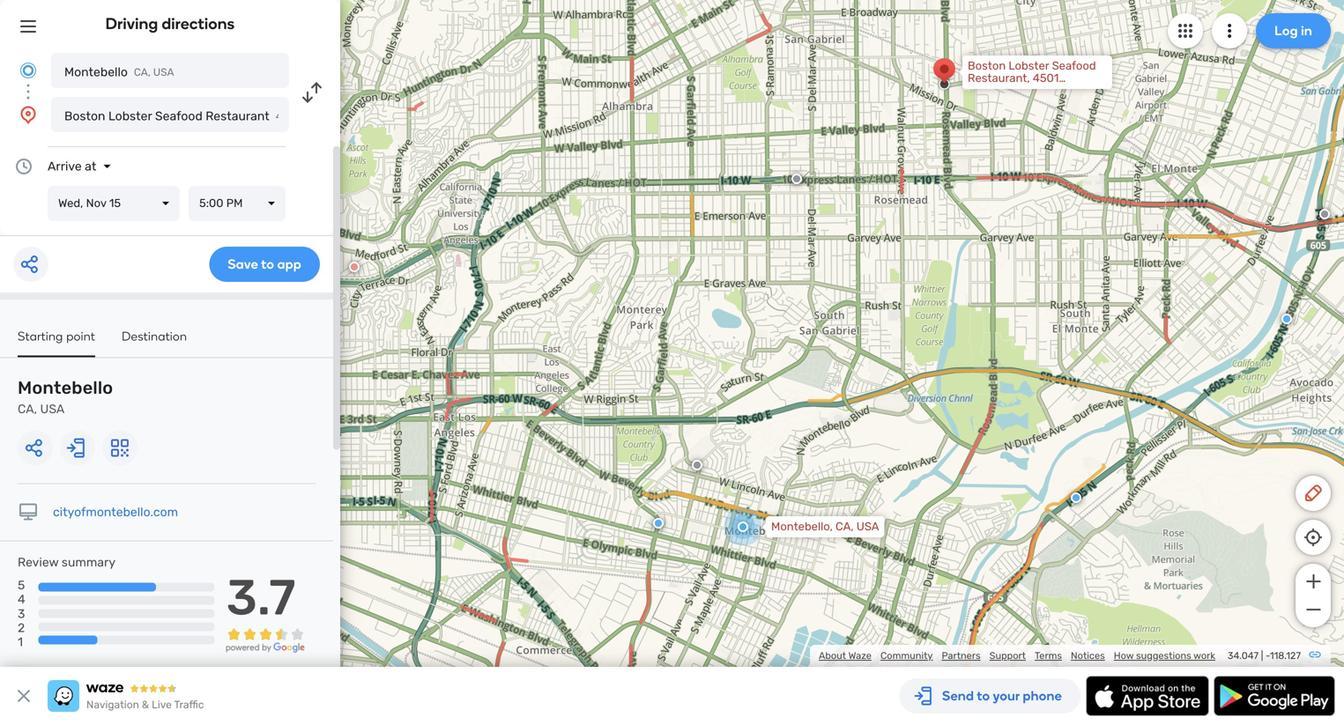 Task type: vqa. For each thing, say whether or not it's contained in the screenshot.
117.161
no



Task type: locate. For each thing, give the bounding box(es) containing it.
montebello,
[[772, 520, 833, 534]]

arrive
[[48, 159, 82, 174]]

accident image
[[1320, 209, 1331, 220], [692, 460, 703, 471]]

montebello down starting point button in the top of the page
[[18, 378, 113, 399]]

2 horizontal spatial ca,
[[836, 520, 854, 534]]

0 horizontal spatial accident image
[[692, 460, 703, 471]]

directions
[[162, 14, 235, 33]]

1
[[18, 635, 23, 650]]

how
[[1114, 650, 1134, 662]]

cityofmontebello.com
[[53, 505, 178, 520]]

0 vertical spatial accident image
[[1320, 209, 1331, 220]]

community
[[881, 650, 933, 662]]

3
[[18, 607, 25, 622]]

terms link
[[1035, 650, 1063, 662]]

usa
[[153, 66, 174, 78], [40, 402, 65, 417], [857, 520, 880, 534]]

1 vertical spatial montebello ca, usa
[[18, 378, 113, 417]]

how suggestions work link
[[1114, 650, 1216, 662]]

ca, down starting point button in the top of the page
[[18, 402, 37, 417]]

notices
[[1071, 650, 1106, 662]]

montebello ca, usa up lobster
[[64, 65, 174, 79]]

0 horizontal spatial usa
[[40, 402, 65, 417]]

destination button
[[122, 329, 187, 356]]

0 horizontal spatial police image
[[653, 519, 664, 529]]

accident image
[[792, 174, 802, 184]]

about waze link
[[819, 650, 872, 662]]

pencil image
[[1303, 483, 1325, 504]]

montebello ca, usa
[[64, 65, 174, 79], [18, 378, 113, 417]]

navigation & live traffic
[[86, 699, 204, 712]]

3.7
[[226, 569, 296, 628]]

5:00 pm
[[199, 197, 243, 210]]

ca, up lobster
[[134, 66, 151, 78]]

police image
[[1071, 493, 1082, 504], [653, 519, 664, 529]]

waze
[[849, 650, 872, 662]]

0 vertical spatial usa
[[153, 66, 174, 78]]

review
[[18, 556, 59, 570]]

summary
[[62, 556, 116, 570]]

boston
[[64, 109, 105, 123]]

restaurant
[[206, 109, 270, 123]]

1 vertical spatial ca,
[[18, 402, 37, 417]]

review summary
[[18, 556, 116, 570]]

usa down starting point button in the top of the page
[[40, 402, 65, 417]]

usa up boston lobster seafood restaurant button
[[153, 66, 174, 78]]

about waze community partners support terms notices how suggestions work
[[819, 650, 1216, 662]]

2 vertical spatial ca,
[[836, 520, 854, 534]]

location image
[[18, 104, 39, 125]]

current location image
[[18, 60, 39, 81]]

police image
[[1282, 314, 1293, 325]]

1 horizontal spatial accident image
[[1320, 209, 1331, 220]]

1 horizontal spatial police image
[[1071, 493, 1082, 504]]

montebello up boston
[[64, 65, 128, 79]]

1 vertical spatial police image
[[653, 519, 664, 529]]

5:00 pm list box
[[189, 186, 286, 221]]

ca, right montebello,
[[836, 520, 854, 534]]

ca,
[[134, 66, 151, 78], [18, 402, 37, 417], [836, 520, 854, 534]]

0 vertical spatial ca,
[[134, 66, 151, 78]]

usa right montebello,
[[857, 520, 880, 534]]

2 vertical spatial usa
[[857, 520, 880, 534]]

montebello
[[64, 65, 128, 79], [18, 378, 113, 399]]

0 vertical spatial police image
[[1071, 493, 1082, 504]]

traffic
[[174, 699, 204, 712]]

5:00
[[199, 197, 224, 210]]

&
[[142, 699, 149, 712]]

support
[[990, 650, 1026, 662]]

suggestions
[[1137, 650, 1192, 662]]

wed, nov 15 list box
[[48, 186, 180, 221]]

wed, nov 15
[[58, 197, 121, 210]]

montebello ca, usa down starting point button in the top of the page
[[18, 378, 113, 417]]

support link
[[990, 650, 1026, 662]]

pm
[[226, 197, 243, 210]]

at
[[85, 159, 96, 174]]

terms
[[1035, 650, 1063, 662]]



Task type: describe. For each thing, give the bounding box(es) containing it.
notices link
[[1071, 650, 1106, 662]]

montebello, ca, usa
[[772, 520, 880, 534]]

0 vertical spatial montebello
[[64, 65, 128, 79]]

boston lobster seafood restaurant button
[[51, 97, 289, 132]]

boston lobster seafood restaurant
[[64, 109, 270, 123]]

1 horizontal spatial ca,
[[134, 66, 151, 78]]

0 vertical spatial montebello ca, usa
[[64, 65, 174, 79]]

4
[[18, 593, 25, 607]]

about
[[819, 650, 847, 662]]

lobster
[[108, 109, 152, 123]]

work
[[1194, 650, 1216, 662]]

x image
[[13, 686, 34, 707]]

link image
[[1309, 648, 1323, 662]]

computer image
[[18, 502, 39, 523]]

destination
[[122, 329, 187, 344]]

1 horizontal spatial usa
[[153, 66, 174, 78]]

0 horizontal spatial ca,
[[18, 402, 37, 417]]

118.127
[[1271, 650, 1302, 662]]

partners link
[[942, 650, 981, 662]]

15
[[109, 197, 121, 210]]

driving
[[105, 14, 158, 33]]

seafood
[[155, 109, 203, 123]]

1 vertical spatial usa
[[40, 402, 65, 417]]

34.047
[[1228, 650, 1259, 662]]

navigation
[[86, 699, 139, 712]]

2 horizontal spatial usa
[[857, 520, 880, 534]]

2
[[18, 621, 25, 636]]

zoom out image
[[1303, 600, 1325, 621]]

1 vertical spatial accident image
[[692, 460, 703, 471]]

1 vertical spatial montebello
[[18, 378, 113, 399]]

starting point button
[[18, 329, 95, 358]]

|
[[1262, 650, 1264, 662]]

34.047 | -118.127
[[1228, 650, 1302, 662]]

cityofmontebello.com link
[[53, 505, 178, 520]]

arrive at
[[48, 159, 96, 174]]

community link
[[881, 650, 933, 662]]

starting
[[18, 329, 63, 344]]

zoom in image
[[1303, 571, 1325, 593]]

nov
[[86, 197, 106, 210]]

-
[[1266, 650, 1271, 662]]

clock image
[[13, 156, 34, 177]]

wed,
[[58, 197, 83, 210]]

partners
[[942, 650, 981, 662]]

5
[[18, 579, 25, 593]]

starting point
[[18, 329, 95, 344]]

live
[[152, 699, 172, 712]]

road closed image
[[349, 262, 360, 272]]

5 4 3 2 1
[[18, 579, 25, 650]]

driving directions
[[105, 14, 235, 33]]

point
[[66, 329, 95, 344]]



